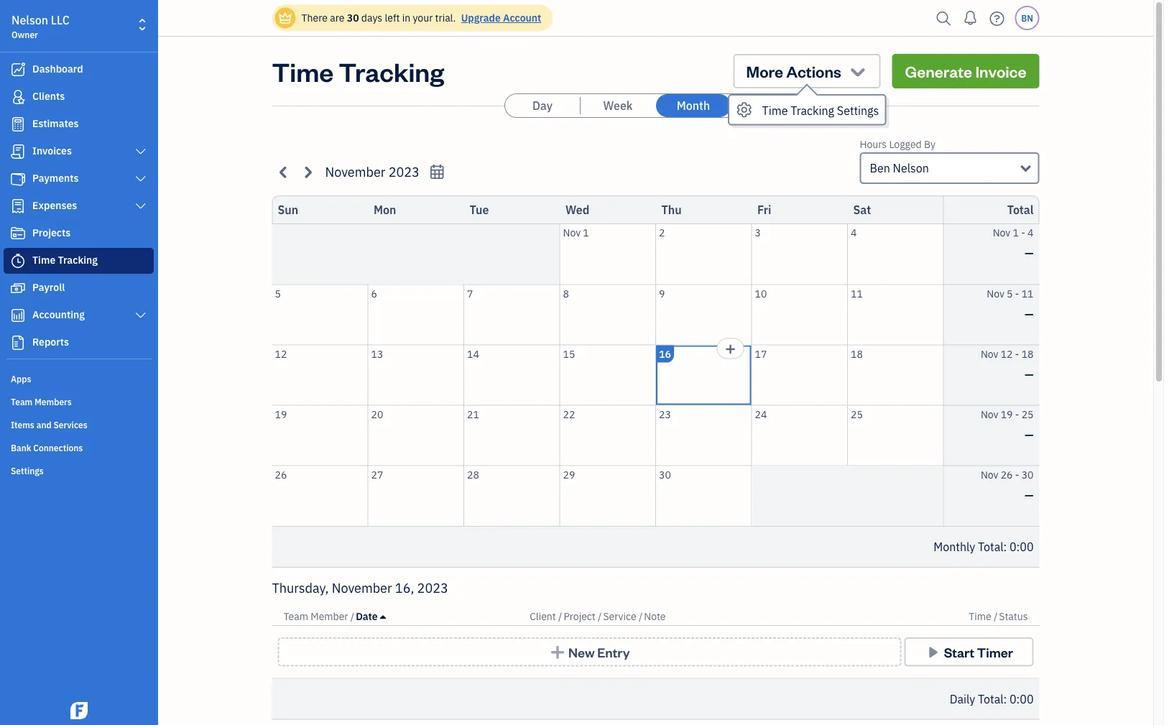 Task type: vqa. For each thing, say whether or not it's contained in the screenshot.
'Save Changes' BUTTON
no



Task type: locate. For each thing, give the bounding box(es) containing it.
service
[[603, 610, 636, 623]]

1 25 from the left
[[851, 407, 863, 421]]

30 inside nov 26 - 30 —
[[1022, 468, 1034, 481]]

0 vertical spatial settings
[[837, 103, 879, 118]]

team inside team members link
[[11, 396, 33, 407]]

7 button
[[464, 285, 559, 345]]

3 — from the top
[[1025, 366, 1034, 382]]

chart image
[[9, 308, 27, 323]]

3 chevron large down image from the top
[[134, 310, 147, 321]]

— up nov 5 - 11 —
[[1025, 245, 1034, 260]]

- inside nov 5 - 11 —
[[1015, 287, 1019, 300]]

0 horizontal spatial 18
[[851, 347, 863, 360]]

- inside nov 1 - 4 —
[[1021, 226, 1025, 239]]

— for nov 19 - 25 —
[[1025, 427, 1034, 442]]

generate
[[905, 61, 972, 81]]

service link
[[603, 610, 639, 623]]

monthly total : 0:00
[[934, 539, 1034, 554]]

1 26 from the left
[[275, 468, 287, 481]]

0 vertical spatial chevron large down image
[[134, 146, 147, 157]]

day link
[[505, 94, 580, 117]]

2 horizontal spatial tracking
[[791, 103, 834, 118]]

chevron large down image inside payments link
[[134, 173, 147, 185]]

nelson down 'logged' on the top
[[893, 161, 929, 176]]

nov down "nov 12 - 18 —"
[[981, 407, 998, 421]]

1 18 from the left
[[851, 347, 863, 360]]

month
[[677, 98, 710, 113]]

1 4 from the left
[[851, 226, 857, 239]]

start
[[944, 643, 975, 660]]

more actions button
[[733, 54, 881, 88]]

total
[[1007, 202, 1034, 217], [978, 539, 1004, 554], [978, 691, 1004, 706]]

0 horizontal spatial nelson
[[11, 13, 48, 28]]

total up nov 1 - 4 —
[[1007, 202, 1034, 217]]

note link
[[644, 610, 666, 623]]

1 horizontal spatial 1
[[1013, 226, 1019, 239]]

entry
[[597, 643, 630, 660]]

fri
[[757, 202, 771, 217]]

1 horizontal spatial 18
[[1022, 347, 1034, 360]]

24 button
[[752, 406, 847, 465]]

9
[[659, 287, 665, 300]]

client image
[[9, 90, 27, 104]]

tracking
[[339, 54, 444, 88], [791, 103, 834, 118], [58, 253, 98, 267]]

0 horizontal spatial 30
[[347, 11, 359, 24]]

10 button
[[752, 285, 847, 345]]

/ left note
[[639, 610, 643, 623]]

wed
[[566, 202, 589, 217]]

0 horizontal spatial 19
[[275, 407, 287, 421]]

0 horizontal spatial 4
[[851, 226, 857, 239]]

1 horizontal spatial 25
[[1022, 407, 1034, 421]]

: right monthly
[[1004, 539, 1007, 554]]

nov inside "nov 12 - 18 —"
[[981, 347, 998, 360]]

nov down nov 5 - 11 —
[[981, 347, 998, 360]]

25 down 18 button
[[851, 407, 863, 421]]

4 inside nov 1 - 4 —
[[1028, 226, 1034, 239]]

left
[[385, 11, 400, 24]]

1 up nov 5 - 11 —
[[1013, 226, 1019, 239]]

1 chevron large down image from the top
[[134, 146, 147, 157]]

18 down nov 5 - 11 —
[[1022, 347, 1034, 360]]

/ right client
[[558, 610, 562, 623]]

25 inside button
[[851, 407, 863, 421]]

12
[[275, 347, 287, 360], [1001, 347, 1013, 360]]

there
[[301, 11, 328, 24]]

2 26 from the left
[[1001, 468, 1013, 481]]

invoice image
[[9, 144, 27, 159]]

2023 right 16,
[[417, 579, 448, 596]]

2 : from the top
[[1004, 691, 1007, 706]]

0 horizontal spatial tracking
[[58, 253, 98, 267]]

team down apps
[[11, 396, 33, 407]]

chevron large down image for accounting
[[134, 310, 147, 321]]

1 horizontal spatial time tracking
[[272, 54, 444, 88]]

12 down nov 5 - 11 —
[[1001, 347, 1013, 360]]

19 down 12 button at left
[[275, 407, 287, 421]]

1 horizontal spatial 26
[[1001, 468, 1013, 481]]

2023 left choose a date icon on the left top of the page
[[388, 163, 420, 180]]

0:00 down nov 26 - 30 —
[[1010, 539, 1034, 554]]

1 12 from the left
[[275, 347, 287, 360]]

dashboard
[[32, 62, 83, 75]]

report image
[[9, 336, 27, 350]]

payroll link
[[4, 275, 154, 301]]

2 — from the top
[[1025, 306, 1034, 321]]

add a time entry image
[[725, 340, 736, 357]]

day
[[533, 98, 553, 113]]

time tracking down the days
[[272, 54, 444, 88]]

12 down 5 button in the left of the page
[[275, 347, 287, 360]]

play image
[[925, 645, 941, 659]]

0 vertical spatial november
[[325, 163, 385, 180]]

chevron large down image
[[134, 146, 147, 157], [134, 173, 147, 185], [134, 310, 147, 321]]

bank connections link
[[4, 436, 154, 458]]

30 down 23 button
[[659, 468, 671, 481]]

more
[[746, 61, 783, 81]]

— up nov 26 - 30 —
[[1025, 427, 1034, 442]]

project link
[[564, 610, 598, 623]]

2 19 from the left
[[1001, 407, 1013, 421]]

nov inside nov 5 - 11 —
[[987, 287, 1004, 300]]

2 vertical spatial total
[[978, 691, 1004, 706]]

2 12 from the left
[[1001, 347, 1013, 360]]

november
[[325, 163, 385, 180], [332, 579, 392, 596]]

2 18 from the left
[[1022, 347, 1034, 360]]

time right timer icon
[[32, 253, 55, 267]]

chevron large down image inside "invoices" link
[[134, 146, 147, 157]]

note
[[644, 610, 666, 623]]

nov inside button
[[563, 226, 581, 239]]

1 1 from the left
[[583, 226, 589, 239]]

1 horizontal spatial 4
[[1028, 226, 1034, 239]]

/ left the status link
[[994, 610, 998, 623]]

tue
[[470, 202, 489, 217]]

time tracking down projects link
[[32, 253, 98, 267]]

reports
[[32, 335, 69, 348]]

/
[[351, 610, 354, 623], [558, 610, 562, 623], [598, 610, 602, 623], [639, 610, 643, 623], [994, 610, 998, 623]]

team down thursday, in the left of the page
[[283, 610, 308, 623]]

0:00 for daily total : 0:00
[[1010, 691, 1034, 706]]

monthly
[[934, 539, 975, 554]]

— inside nov 26 - 30 —
[[1025, 487, 1034, 502]]

are
[[330, 11, 345, 24]]

18 button
[[848, 345, 943, 405]]

next month image
[[299, 164, 316, 180]]

25 down "nov 12 - 18 —"
[[1022, 407, 1034, 421]]

11 down 4 button
[[851, 287, 863, 300]]

2 / from the left
[[558, 610, 562, 623]]

1 — from the top
[[1025, 245, 1034, 260]]

november right next month image
[[325, 163, 385, 180]]

nov inside nov 19 - 25 —
[[981, 407, 998, 421]]

1 vertical spatial total
[[978, 539, 1004, 554]]

0 horizontal spatial 1
[[583, 226, 589, 239]]

0 horizontal spatial time tracking
[[32, 253, 98, 267]]

1 horizontal spatial tracking
[[339, 54, 444, 88]]

1 vertical spatial team
[[283, 610, 308, 623]]

0 vertical spatial team
[[11, 396, 33, 407]]

16 button
[[656, 345, 751, 405]]

4 — from the top
[[1025, 427, 1034, 442]]

nov inside nov 1 - 4 —
[[993, 226, 1010, 239]]

2 11 from the left
[[1022, 287, 1034, 300]]

services
[[54, 419, 87, 430]]

— up "nov 12 - 18 —"
[[1025, 306, 1034, 321]]

0 vertical spatial tracking
[[339, 54, 444, 88]]

: right the daily
[[1004, 691, 1007, 706]]

team for team members
[[11, 396, 33, 407]]

- inside "nov 12 - 18 —"
[[1015, 347, 1019, 360]]

— inside "nov 12 - 18 —"
[[1025, 366, 1034, 382]]

2 horizontal spatial 30
[[1022, 468, 1034, 481]]

project image
[[9, 226, 27, 241]]

start timer button
[[904, 637, 1034, 666]]

new entry
[[568, 643, 630, 660]]

1 vertical spatial settings
[[11, 465, 44, 476]]

1 19 from the left
[[275, 407, 287, 421]]

nov up nov 5 - 11 —
[[993, 226, 1010, 239]]

7
[[467, 287, 473, 300]]

1 : from the top
[[1004, 539, 1007, 554]]

november up date
[[332, 579, 392, 596]]

5 inside button
[[275, 287, 281, 300]]

logged
[[889, 138, 922, 151]]

caretup image
[[380, 611, 386, 622]]

/ left service at the bottom of page
[[598, 610, 602, 623]]

nelson llc owner
[[11, 13, 70, 40]]

tracking down projects link
[[58, 253, 98, 267]]

30 down nov 19 - 25 —
[[1022, 468, 1034, 481]]

18 down 11 button
[[851, 347, 863, 360]]

2 25 from the left
[[1022, 407, 1034, 421]]

time down there
[[272, 54, 334, 88]]

1 vertical spatial time tracking
[[32, 253, 98, 267]]

time inside main element
[[32, 253, 55, 267]]

26 down nov 19 - 25 —
[[1001, 468, 1013, 481]]

0 vertical spatial :
[[1004, 539, 1007, 554]]

:
[[1004, 539, 1007, 554], [1004, 691, 1007, 706]]

nov down wed
[[563, 226, 581, 239]]

by
[[924, 138, 936, 151]]

26
[[275, 468, 287, 481], [1001, 468, 1013, 481]]

1 vertical spatial 0:00
[[1010, 691, 1034, 706]]

1 inside button
[[583, 226, 589, 239]]

- inside nov 26 - 30 —
[[1015, 468, 1019, 481]]

0 horizontal spatial settings
[[11, 465, 44, 476]]

chevron large down image
[[134, 200, 147, 212]]

bank connections
[[11, 442, 83, 453]]

19 down "nov 12 - 18 —"
[[1001, 407, 1013, 421]]

0 vertical spatial time tracking
[[272, 54, 444, 88]]

- inside nov 19 - 25 —
[[1015, 407, 1019, 421]]

settings link
[[4, 459, 154, 481]]

— for nov 1 - 4 —
[[1025, 245, 1034, 260]]

time down the more on the top
[[762, 103, 788, 118]]

8
[[563, 287, 569, 300]]

2 vertical spatial chevron large down image
[[134, 310, 147, 321]]

total for daily total
[[978, 691, 1004, 706]]

nov down nov 1 - 4 —
[[987, 287, 1004, 300]]

6 button
[[368, 285, 463, 345]]

total right monthly
[[978, 539, 1004, 554]]

1 0:00 from the top
[[1010, 539, 1034, 554]]

settings down bank
[[11, 465, 44, 476]]

0 horizontal spatial 26
[[275, 468, 287, 481]]

time tracking
[[272, 54, 444, 88], [32, 253, 98, 267]]

time / status
[[969, 610, 1028, 623]]

— up nov 19 - 25 —
[[1025, 366, 1034, 382]]

1 horizontal spatial 30
[[659, 468, 671, 481]]

freshbooks image
[[68, 702, 91, 719]]

23
[[659, 407, 671, 421]]

owner
[[11, 29, 38, 40]]

total right the daily
[[978, 691, 1004, 706]]

chevron large down image for invoices
[[134, 146, 147, 157]]

26 down 19 "button"
[[275, 468, 287, 481]]

thu
[[661, 202, 682, 217]]

more actions
[[746, 61, 841, 81]]

1 5 from the left
[[275, 287, 281, 300]]

1 horizontal spatial team
[[283, 610, 308, 623]]

— inside nov 5 - 11 —
[[1025, 306, 1034, 321]]

1 vertical spatial chevron large down image
[[134, 173, 147, 185]]

2 0:00 from the top
[[1010, 691, 1034, 706]]

2 4 from the left
[[1028, 226, 1034, 239]]

ben
[[870, 161, 890, 176]]

timer image
[[9, 254, 27, 268]]

1 vertical spatial :
[[1004, 691, 1007, 706]]

tracking down actions
[[791, 103, 834, 118]]

0 vertical spatial 0:00
[[1010, 539, 1034, 554]]

invoices link
[[4, 139, 154, 165]]

2 vertical spatial tracking
[[58, 253, 98, 267]]

29 button
[[560, 466, 655, 526]]

14
[[467, 347, 479, 360]]

1 down wed
[[583, 226, 589, 239]]

1 horizontal spatial nelson
[[893, 161, 929, 176]]

11 down nov 1 - 4 —
[[1022, 287, 1034, 300]]

tracking inside main element
[[58, 253, 98, 267]]

team for team member /
[[283, 610, 308, 623]]

0 horizontal spatial 12
[[275, 347, 287, 360]]

1 horizontal spatial 11
[[1022, 287, 1034, 300]]

account
[[503, 11, 541, 24]]

19
[[275, 407, 287, 421], [1001, 407, 1013, 421]]

0 horizontal spatial 11
[[851, 287, 863, 300]]

: for daily total
[[1004, 691, 1007, 706]]

tracking down left
[[339, 54, 444, 88]]

— inside nov 1 - 4 —
[[1025, 245, 1034, 260]]

payment image
[[9, 172, 27, 186]]

0:00 down timer
[[1010, 691, 1034, 706]]

27 button
[[368, 466, 463, 526]]

1 horizontal spatial 5
[[1007, 287, 1013, 300]]

1 horizontal spatial settings
[[837, 103, 879, 118]]

1 vertical spatial nelson
[[893, 161, 929, 176]]

1 vertical spatial november
[[332, 579, 392, 596]]

30 button
[[656, 466, 751, 526]]

reports link
[[4, 330, 154, 356]]

— for nov 5 - 11 —
[[1025, 306, 1034, 321]]

/ left date
[[351, 610, 354, 623]]

- for nov 26 - 30 —
[[1015, 468, 1019, 481]]

1 horizontal spatial 19
[[1001, 407, 1013, 421]]

expenses
[[32, 199, 77, 212]]

— up the monthly total : 0:00
[[1025, 487, 1034, 502]]

new entry button
[[278, 637, 901, 666]]

0 horizontal spatial team
[[11, 396, 33, 407]]

1 inside nov 1 - 4 —
[[1013, 226, 1019, 239]]

nov down nov 19 - 25 —
[[981, 468, 998, 481]]

— inside nov 19 - 25 —
[[1025, 427, 1034, 442]]

0 horizontal spatial 25
[[851, 407, 863, 421]]

nelson up owner
[[11, 13, 48, 28]]

1 horizontal spatial 12
[[1001, 347, 1013, 360]]

1 11 from the left
[[851, 287, 863, 300]]

0 horizontal spatial 5
[[275, 287, 281, 300]]

settings
[[837, 103, 879, 118], [11, 465, 44, 476]]

2 chevron large down image from the top
[[134, 173, 147, 185]]

11 inside button
[[851, 287, 863, 300]]

dashboard link
[[4, 57, 154, 83]]

nov inside nov 26 - 30 —
[[981, 468, 998, 481]]

chevrondown image
[[848, 61, 868, 81]]

5 — from the top
[[1025, 487, 1034, 502]]

expense image
[[9, 199, 27, 213]]

expenses link
[[4, 193, 154, 219]]

12 button
[[272, 345, 368, 405]]

2 1 from the left
[[1013, 226, 1019, 239]]

—
[[1025, 245, 1034, 260], [1025, 306, 1034, 321], [1025, 366, 1034, 382], [1025, 427, 1034, 442], [1025, 487, 1034, 502]]

daily total : 0:00
[[950, 691, 1034, 706]]

settings up hours
[[837, 103, 879, 118]]

nov 1
[[563, 226, 589, 239]]

25 button
[[848, 406, 943, 465]]

2 5 from the left
[[1007, 287, 1013, 300]]

money image
[[9, 281, 27, 295]]

payments
[[32, 171, 79, 185]]

2
[[659, 226, 665, 239]]

there are 30 days left in your trial. upgrade account
[[301, 11, 541, 24]]

- for nov 19 - 25 —
[[1015, 407, 1019, 421]]

total for monthly total
[[978, 539, 1004, 554]]

0 vertical spatial nelson
[[11, 13, 48, 28]]

0 vertical spatial 2023
[[388, 163, 420, 180]]

22 button
[[560, 406, 655, 465]]

14 button
[[464, 345, 559, 405]]

30 right the are
[[347, 11, 359, 24]]



Task type: describe. For each thing, give the bounding box(es) containing it.
choose a date image
[[429, 163, 445, 180]]

30 inside button
[[659, 468, 671, 481]]

18 inside "nov 12 - 18 —"
[[1022, 347, 1034, 360]]

payroll
[[32, 281, 65, 294]]

ben nelson button
[[860, 152, 1039, 184]]

upgrade account link
[[458, 11, 541, 24]]

ben nelson
[[870, 161, 929, 176]]

26 inside nov 26 - 30 —
[[1001, 468, 1013, 481]]

22
[[563, 407, 575, 421]]

26 button
[[272, 466, 368, 526]]

week
[[603, 98, 633, 113]]

1 for nov 1
[[583, 226, 589, 239]]

dashboard image
[[9, 63, 27, 77]]

20
[[371, 407, 383, 421]]

timer
[[977, 643, 1013, 660]]

items and services link
[[4, 413, 154, 435]]

thursday, november 16, 2023
[[272, 579, 448, 596]]

16,
[[395, 579, 414, 596]]

bn
[[1021, 12, 1033, 24]]

nelson inside dropdown button
[[893, 161, 929, 176]]

— for nov 26 - 30 —
[[1025, 487, 1034, 502]]

member
[[311, 610, 348, 623]]

time tracking link
[[4, 248, 154, 274]]

nov 1 button
[[560, 224, 655, 284]]

19 inside "button"
[[275, 407, 287, 421]]

9 button
[[656, 285, 751, 345]]

nelson inside nelson llc owner
[[11, 13, 48, 28]]

18 inside button
[[851, 347, 863, 360]]

new
[[568, 643, 595, 660]]

10
[[755, 287, 767, 300]]

0:00 for monthly total : 0:00
[[1010, 539, 1034, 554]]

11 button
[[848, 285, 943, 345]]

clients link
[[4, 84, 154, 110]]

client / project / service / note
[[530, 610, 666, 623]]

main element
[[0, 0, 194, 725]]

- for nov 1 - 4 —
[[1021, 226, 1025, 239]]

27
[[371, 468, 383, 481]]

time left the status link
[[969, 610, 991, 623]]

upgrade
[[461, 11, 501, 24]]

sun
[[278, 202, 298, 217]]

25 inside nov 19 - 25 —
[[1022, 407, 1034, 421]]

19 inside nov 19 - 25 —
[[1001, 407, 1013, 421]]

client
[[530, 610, 556, 623]]

nov for nov 5 - 11 —
[[987, 287, 1004, 300]]

23 button
[[656, 406, 751, 465]]

apps
[[11, 373, 31, 384]]

november 2023
[[325, 163, 420, 180]]

nov for nov 26 - 30 —
[[981, 468, 998, 481]]

status
[[999, 610, 1028, 623]]

chevron large down image for payments
[[134, 173, 147, 185]]

3 / from the left
[[598, 610, 602, 623]]

notifications image
[[959, 4, 982, 32]]

previous month image
[[276, 164, 292, 180]]

13
[[371, 347, 383, 360]]

1 vertical spatial 2023
[[417, 579, 448, 596]]

17
[[755, 347, 767, 360]]

days
[[361, 11, 382, 24]]

go to help image
[[985, 8, 1008, 29]]

12 inside "nov 12 - 18 —"
[[1001, 347, 1013, 360]]

trial.
[[435, 11, 456, 24]]

items and services
[[11, 419, 87, 430]]

accounting link
[[4, 303, 154, 328]]

time tracking settings
[[762, 103, 879, 118]]

: for monthly total
[[1004, 539, 1007, 554]]

payments link
[[4, 166, 154, 192]]

29
[[563, 468, 575, 481]]

projects
[[32, 226, 71, 239]]

4 inside button
[[851, 226, 857, 239]]

in
[[402, 11, 410, 24]]

and
[[36, 419, 51, 430]]

team members link
[[4, 390, 154, 412]]

4 button
[[848, 224, 943, 284]]

19 button
[[272, 406, 368, 465]]

mon
[[374, 202, 396, 217]]

time tracking inside main element
[[32, 253, 98, 267]]

4 / from the left
[[639, 610, 643, 623]]

nov for nov 1
[[563, 226, 581, 239]]

daily
[[950, 691, 975, 706]]

16
[[659, 347, 671, 360]]

1 / from the left
[[351, 610, 354, 623]]

13 button
[[368, 345, 463, 405]]

— for nov 12 - 18 —
[[1025, 366, 1034, 382]]

accounting
[[32, 308, 85, 321]]

- for nov 12 - 18 —
[[1015, 347, 1019, 360]]

week link
[[581, 94, 655, 117]]

members
[[35, 396, 72, 407]]

3
[[755, 226, 761, 239]]

15
[[563, 347, 575, 360]]

settings inside main element
[[11, 465, 44, 476]]

your
[[413, 11, 433, 24]]

invoice
[[975, 61, 1026, 81]]

time tracking settings link
[[729, 96, 885, 124]]

1 for nov 1 - 4 —
[[1013, 226, 1019, 239]]

apps link
[[4, 367, 154, 389]]

llc
[[51, 13, 70, 28]]

nov for nov 19 - 25 —
[[981, 407, 998, 421]]

generate invoice button
[[892, 54, 1039, 88]]

5 inside nov 5 - 11 —
[[1007, 287, 1013, 300]]

nov for nov 1 - 4 —
[[993, 226, 1010, 239]]

crown image
[[278, 10, 293, 26]]

26 inside button
[[275, 468, 287, 481]]

estimate image
[[9, 117, 27, 131]]

search image
[[932, 8, 955, 29]]

- for nov 5 - 11 —
[[1015, 287, 1019, 300]]

plus image
[[549, 645, 566, 659]]

nov 5 - 11 —
[[987, 287, 1034, 321]]

nov 26 - 30 —
[[981, 468, 1034, 502]]

nov for nov 12 - 18 —
[[981, 347, 998, 360]]

20 button
[[368, 406, 463, 465]]

5 / from the left
[[994, 610, 998, 623]]

11 inside nov 5 - 11 —
[[1022, 287, 1034, 300]]

0 vertical spatial total
[[1007, 202, 1034, 217]]

12 inside button
[[275, 347, 287, 360]]

actions
[[786, 61, 841, 81]]

bank
[[11, 442, 31, 453]]

1 vertical spatial tracking
[[791, 103, 834, 118]]

items
[[11, 419, 34, 430]]

17 button
[[752, 345, 847, 405]]

8 button
[[560, 285, 655, 345]]

nov 1 - 4 —
[[993, 226, 1034, 260]]

15 button
[[560, 345, 655, 405]]

connections
[[33, 442, 83, 453]]

start timer
[[944, 643, 1013, 660]]



